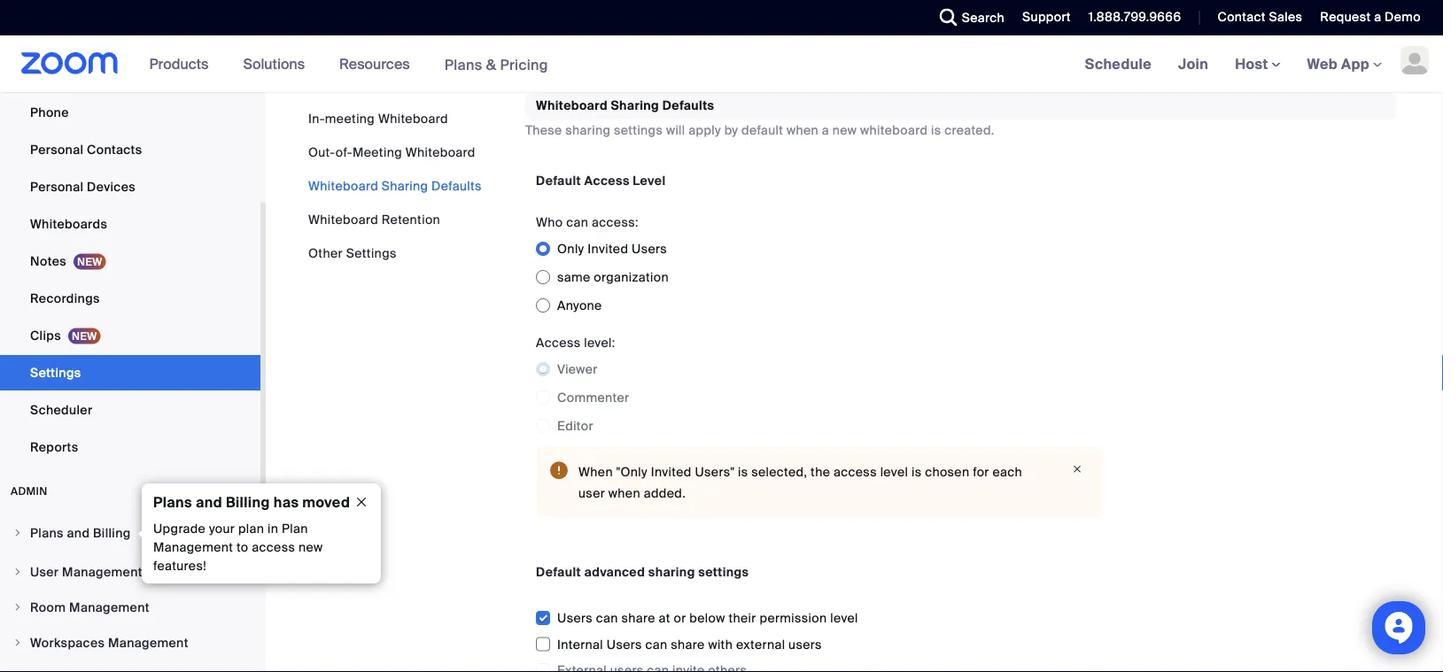 Task type: describe. For each thing, give the bounding box(es) containing it.
management for room management
[[69, 599, 150, 616]]

zoom logo image
[[21, 52, 118, 74]]

has
[[273, 493, 299, 512]]

new inside whiteboard sharing defaults these sharing settings will apply by default when a new whiteboard is created.
[[833, 122, 857, 138]]

user management menu item
[[0, 555, 260, 589]]

out-of-meeting whiteboard link
[[308, 144, 475, 160]]

plans for plans and billing has moved
[[153, 493, 192, 512]]

whiteboard sharing defaults link
[[308, 178, 482, 194]]

same organization
[[557, 269, 669, 285]]

search
[[962, 9, 1005, 26]]

webinars link
[[0, 58, 260, 93]]

management inside "upgrade your plan in plan management to access new features!"
[[153, 540, 233, 556]]

settings inside whiteboard sharing defaults these sharing settings will apply by default when a new whiteboard is created.
[[614, 122, 663, 138]]

reports link
[[0, 430, 260, 465]]

web
[[1307, 54, 1338, 73]]

whiteboard for whiteboard retention
[[308, 211, 378, 228]]

1 horizontal spatial share
[[671, 637, 705, 653]]

warning image
[[550, 462, 568, 479]]

solutions
[[243, 54, 305, 73]]

whiteboard retention link
[[308, 211, 440, 228]]

settings inside the personal menu menu
[[30, 365, 81, 381]]

host
[[1235, 54, 1272, 73]]

join link
[[1165, 35, 1222, 92]]

anyone
[[557, 297, 602, 314]]

users up internal
[[557, 611, 593, 627]]

in-meeting whiteboard link
[[308, 110, 448, 127]]

when "only invited users" is selected, the access level is chosen for each user when added.
[[579, 464, 1022, 502]]

internal users can share with external users
[[557, 637, 822, 653]]

plans and billing menu item
[[0, 517, 260, 554]]

added.
[[644, 485, 686, 502]]

access level:
[[536, 335, 615, 351]]

admin
[[11, 485, 48, 498]]

out-of-meeting whiteboard
[[308, 144, 475, 160]]

retention
[[382, 211, 440, 228]]

other settings link
[[308, 245, 397, 261]]

default advanced sharing settings
[[536, 564, 749, 580]]

of-
[[335, 144, 352, 160]]

when
[[579, 464, 613, 480]]

whiteboard
[[860, 122, 928, 138]]

profile picture image
[[1401, 46, 1429, 74]]

formats
[[751, 25, 798, 41]]

workspaces management
[[30, 635, 188, 651]]

plans for plans and billing
[[30, 525, 64, 541]]

who
[[536, 214, 563, 231]]

invited inside who can access: option group
[[588, 241, 628, 257]]

1.888.799.9666 button up schedule
[[1075, 0, 1186, 35]]

&
[[486, 55, 496, 74]]

is inside whiteboard sharing defaults these sharing settings will apply by default when a new whiteboard is created.
[[931, 122, 941, 138]]

access for level
[[834, 464, 877, 480]]

admin menu menu
[[0, 517, 260, 672]]

export
[[600, 25, 639, 41]]

at
[[659, 611, 670, 627]]

access level: option group
[[536, 355, 1102, 440]]

the
[[811, 464, 830, 480]]

plans and billing
[[30, 525, 131, 541]]

personal menu menu
[[0, 0, 260, 467]]

join
[[1178, 54, 1209, 73]]

when "only invited users" is selected, the access level is chosen for each user when added. alert
[[536, 448, 1102, 518]]

defaults for whiteboard sharing defaults
[[431, 178, 482, 194]]

personal contacts link
[[0, 132, 260, 167]]

when inside whiteboard sharing defaults these sharing settings will apply by default when a new whiteboard is created.
[[787, 122, 819, 138]]

menu item inside side navigation navigation
[[0, 662, 260, 672]]

notes link
[[0, 244, 260, 279]]

users"
[[695, 464, 735, 480]]

request a demo
[[1320, 9, 1421, 25]]

room management menu item
[[0, 591, 260, 625]]

default for default access level
[[536, 172, 581, 189]]

whiteboard up out-of-meeting whiteboard link
[[378, 110, 448, 127]]

plans and billing has moved
[[153, 493, 350, 512]]

out-
[[308, 144, 335, 160]]

below
[[690, 611, 725, 627]]

personal devices link
[[0, 169, 260, 205]]

their
[[729, 611, 756, 627]]

users right internal
[[607, 637, 642, 653]]

will
[[666, 122, 685, 138]]

level
[[633, 172, 666, 189]]

a inside whiteboard sharing defaults these sharing settings will apply by default when a new whiteboard is created.
[[822, 122, 829, 138]]

editor
[[557, 418, 593, 434]]

png,
[[687, 25, 719, 41]]

clips
[[30, 327, 61, 344]]

csv
[[722, 25, 748, 41]]

right image for user
[[12, 567, 23, 578]]

product information navigation
[[136, 35, 562, 93]]

default
[[742, 122, 783, 138]]

can for export
[[575, 25, 597, 41]]

notes
[[30, 253, 66, 269]]

1 horizontal spatial settings
[[698, 564, 749, 580]]

support
[[1022, 9, 1071, 25]]

other
[[308, 245, 343, 261]]

whiteboard retention
[[308, 211, 440, 228]]

created.
[[945, 122, 995, 138]]

whiteboard sharing defaults element
[[525, 92, 1396, 672]]

right image for plans
[[12, 528, 23, 539]]

schedule
[[1085, 54, 1152, 73]]

resources
[[339, 54, 410, 73]]

personal contacts
[[30, 141, 142, 158]]

close image inside plans and billing has moved tooltip
[[347, 494, 376, 510]]

pricing
[[500, 55, 548, 74]]

scheduler link
[[0, 392, 260, 428]]

level for access
[[880, 464, 908, 480]]

1.888.799.9666
[[1089, 9, 1181, 25]]

who can access:
[[536, 214, 639, 231]]

sharing for whiteboard sharing defaults
[[382, 178, 428, 194]]

organization
[[594, 269, 669, 285]]

chosen
[[925, 464, 970, 480]]

users inside who can access: option group
[[632, 241, 667, 257]]

whiteboard sharing defaults these sharing settings will apply by default when a new whiteboard is created.
[[525, 97, 995, 138]]



Task type: vqa. For each thing, say whether or not it's contained in the screenshot.
advanced
yes



Task type: locate. For each thing, give the bounding box(es) containing it.
sharing right the these
[[566, 122, 611, 138]]

plans inside product information navigation
[[444, 55, 482, 74]]

1 horizontal spatial sharing
[[611, 97, 659, 114]]

is left chosen
[[912, 464, 922, 480]]

0 vertical spatial close image
[[1067, 462, 1088, 478]]

0 horizontal spatial when
[[608, 485, 640, 502]]

1 horizontal spatial plans
[[153, 493, 192, 512]]

host button
[[1235, 54, 1281, 73]]

1 horizontal spatial and
[[196, 493, 222, 512]]

can for share
[[596, 611, 618, 627]]

settings down whiteboard retention link
[[346, 245, 397, 261]]

for
[[973, 464, 989, 480]]

1 right image from the top
[[12, 528, 23, 539]]

0 horizontal spatial invited
[[588, 241, 628, 257]]

close image
[[1067, 462, 1088, 478], [347, 494, 376, 510]]

can left export at the top left of page
[[575, 25, 597, 41]]

0 horizontal spatial and
[[67, 525, 90, 541]]

defaults for whiteboard sharing defaults these sharing settings will apply by default when a new whiteboard is created.
[[662, 97, 714, 114]]

0 horizontal spatial billing
[[93, 525, 131, 541]]

menu item
[[0, 662, 260, 672]]

invited up added.
[[651, 464, 692, 480]]

1 vertical spatial share
[[671, 637, 705, 653]]

phone
[[30, 104, 69, 120]]

sharing inside whiteboard sharing defaults these sharing settings will apply by default when a new whiteboard is created.
[[566, 122, 611, 138]]

features!
[[153, 558, 206, 575]]

1 horizontal spatial access
[[584, 172, 630, 189]]

right image left room
[[12, 602, 23, 613]]

1 vertical spatial personal
[[30, 179, 84, 195]]

1 horizontal spatial invited
[[651, 464, 692, 480]]

new down the plan
[[298, 540, 323, 556]]

right image
[[12, 602, 23, 613], [12, 638, 23, 649]]

when down "only
[[608, 485, 640, 502]]

0 horizontal spatial plans
[[30, 525, 64, 541]]

plan
[[238, 521, 264, 537]]

and for plans and billing
[[67, 525, 90, 541]]

1 horizontal spatial settings
[[346, 245, 397, 261]]

external
[[736, 637, 785, 653]]

can for access:
[[566, 214, 588, 231]]

upgrade your plan in plan management to access new features!
[[153, 521, 323, 575]]

0 vertical spatial right image
[[12, 528, 23, 539]]

settings
[[346, 245, 397, 261], [30, 365, 81, 381]]

only invited users
[[557, 241, 667, 257]]

right image inside plans and billing menu item
[[12, 528, 23, 539]]

in for plan
[[268, 521, 278, 537]]

level
[[880, 464, 908, 480], [830, 611, 858, 627]]

only
[[557, 241, 584, 257]]

0 horizontal spatial a
[[822, 122, 829, 138]]

new
[[833, 122, 857, 138], [298, 540, 323, 556]]

0 vertical spatial in
[[643, 25, 653, 41]]

sharing down export at the top left of page
[[611, 97, 659, 114]]

by
[[724, 122, 738, 138]]

sharing up at
[[648, 564, 695, 580]]

is left created.
[[931, 122, 941, 138]]

users can export in pdf, png, csv formats
[[536, 25, 798, 41]]

0 vertical spatial share
[[621, 611, 655, 627]]

meeting
[[352, 144, 402, 160]]

0 horizontal spatial settings
[[614, 122, 663, 138]]

advanced
[[584, 564, 645, 580]]

2 right image from the top
[[12, 567, 23, 578]]

0 vertical spatial personal
[[30, 141, 84, 158]]

2 vertical spatial plans
[[30, 525, 64, 541]]

reports
[[30, 439, 78, 455]]

plan
[[282, 521, 308, 537]]

sharing
[[611, 97, 659, 114], [382, 178, 428, 194]]

who can access: option group
[[536, 235, 1102, 320]]

0 vertical spatial access
[[834, 464, 877, 480]]

and inside menu item
[[67, 525, 90, 541]]

whiteboard up other settings link
[[308, 211, 378, 228]]

default up who
[[536, 172, 581, 189]]

settings left will
[[614, 122, 663, 138]]

0 vertical spatial and
[[196, 493, 222, 512]]

access
[[584, 172, 630, 189], [536, 335, 581, 351]]

access
[[834, 464, 877, 480], [252, 540, 295, 556]]

users can share at or below their permission level
[[557, 611, 858, 627]]

management inside "menu item"
[[108, 635, 188, 651]]

0 horizontal spatial defaults
[[431, 178, 482, 194]]

0 vertical spatial right image
[[12, 602, 23, 613]]

"only
[[616, 464, 648, 480]]

0 horizontal spatial close image
[[347, 494, 376, 510]]

contact sales link
[[1204, 0, 1307, 35], [1218, 9, 1303, 25]]

whiteboard for whiteboard sharing defaults
[[308, 178, 378, 194]]

access for new
[[252, 540, 295, 556]]

plans & pricing
[[444, 55, 548, 74]]

right image for workspaces management
[[12, 638, 23, 649]]

1 horizontal spatial when
[[787, 122, 819, 138]]

right image for room management
[[12, 602, 23, 613]]

whiteboard
[[536, 97, 608, 114], [378, 110, 448, 127], [405, 144, 475, 160], [308, 178, 378, 194], [308, 211, 378, 228]]

in left pdf,
[[643, 25, 653, 41]]

0 horizontal spatial share
[[621, 611, 655, 627]]

users
[[536, 25, 571, 41], [632, 241, 667, 257], [557, 611, 593, 627], [607, 637, 642, 653]]

0 horizontal spatial access
[[252, 540, 295, 556]]

personal for personal contacts
[[30, 141, 84, 158]]

management up room management
[[62, 564, 142, 580]]

1 horizontal spatial access
[[834, 464, 877, 480]]

is
[[931, 122, 941, 138], [738, 464, 748, 480], [912, 464, 922, 480]]

personal inside personal contacts link
[[30, 141, 84, 158]]

default
[[536, 172, 581, 189], [536, 564, 581, 580]]

1 vertical spatial sharing
[[648, 564, 695, 580]]

0 vertical spatial settings
[[346, 245, 397, 261]]

banner
[[0, 35, 1443, 93]]

0 horizontal spatial level
[[830, 611, 858, 627]]

whiteboard down of-
[[308, 178, 378, 194]]

user
[[579, 485, 605, 502]]

right image left user
[[12, 567, 23, 578]]

0 vertical spatial level
[[880, 464, 908, 480]]

default left advanced
[[536, 564, 581, 580]]

0 horizontal spatial in
[[268, 521, 278, 537]]

1 vertical spatial access
[[252, 540, 295, 556]]

whiteboard inside whiteboard sharing defaults these sharing settings will apply by default when a new whiteboard is created.
[[536, 97, 608, 114]]

0 vertical spatial plans
[[444, 55, 482, 74]]

defaults up retention
[[431, 178, 482, 194]]

1 vertical spatial when
[[608, 485, 640, 502]]

1 horizontal spatial new
[[833, 122, 857, 138]]

or
[[674, 611, 686, 627]]

right image inside user management menu item
[[12, 567, 23, 578]]

2 personal from the top
[[30, 179, 84, 195]]

1 vertical spatial right image
[[12, 567, 23, 578]]

1 vertical spatial in
[[268, 521, 278, 537]]

management
[[153, 540, 233, 556], [62, 564, 142, 580], [69, 599, 150, 616], [108, 635, 188, 651]]

with
[[708, 637, 733, 653]]

access down the plan
[[252, 540, 295, 556]]

0 vertical spatial when
[[787, 122, 819, 138]]

plans inside menu item
[[30, 525, 64, 541]]

1 horizontal spatial level
[[880, 464, 908, 480]]

whiteboard up the these
[[536, 97, 608, 114]]

management for user management
[[62, 564, 142, 580]]

2 right image from the top
[[12, 638, 23, 649]]

1 vertical spatial new
[[298, 540, 323, 556]]

access:
[[592, 214, 639, 231]]

when right default
[[787, 122, 819, 138]]

in inside "upgrade your plan in plan management to access new features!"
[[268, 521, 278, 537]]

plans up the "upgrade"
[[153, 493, 192, 512]]

1 right image from the top
[[12, 602, 23, 613]]

1 horizontal spatial close image
[[1067, 462, 1088, 478]]

0 vertical spatial a
[[1374, 9, 1382, 25]]

1 horizontal spatial a
[[1374, 9, 1382, 25]]

0 vertical spatial default
[[536, 172, 581, 189]]

users up organization
[[632, 241, 667, 257]]

whiteboard for whiteboard sharing defaults these sharing settings will apply by default when a new whiteboard is created.
[[536, 97, 608, 114]]

webinars
[[30, 67, 87, 83]]

defaults inside whiteboard sharing defaults these sharing settings will apply by default when a new whiteboard is created.
[[662, 97, 714, 114]]

support link
[[1009, 0, 1075, 35], [1022, 9, 1071, 25]]

2 horizontal spatial is
[[931, 122, 941, 138]]

in
[[643, 25, 653, 41], [268, 521, 278, 537]]

0 horizontal spatial is
[[738, 464, 748, 480]]

1 vertical spatial defaults
[[431, 178, 482, 194]]

0 horizontal spatial settings
[[30, 365, 81, 381]]

and for plans and billing has moved
[[196, 493, 222, 512]]

invited down "access:"
[[588, 241, 628, 257]]

1 vertical spatial plans
[[153, 493, 192, 512]]

can
[[575, 25, 597, 41], [566, 214, 588, 231], [596, 611, 618, 627], [645, 637, 668, 653]]

management up features!
[[153, 540, 233, 556]]

0 vertical spatial billing
[[226, 493, 270, 512]]

plans for plans & pricing
[[444, 55, 482, 74]]

products
[[149, 54, 209, 73]]

billing up plan
[[226, 493, 270, 512]]

plans left & at the top of the page
[[444, 55, 482, 74]]

close image right each
[[1067, 462, 1088, 478]]

right image
[[12, 528, 23, 539], [12, 567, 23, 578]]

1 horizontal spatial billing
[[226, 493, 270, 512]]

these
[[525, 122, 562, 138]]

can down at
[[645, 637, 668, 653]]

1 vertical spatial settings
[[30, 365, 81, 381]]

sharing up retention
[[382, 178, 428, 194]]

settings up users can share at or below their permission level
[[698, 564, 749, 580]]

level for permission
[[830, 611, 858, 627]]

1 horizontal spatial defaults
[[662, 97, 714, 114]]

0 horizontal spatial access
[[536, 335, 581, 351]]

your
[[209, 521, 235, 537]]

1 vertical spatial and
[[67, 525, 90, 541]]

access left level
[[584, 172, 630, 189]]

in right plan
[[268, 521, 278, 537]]

right image inside "workspaces management" "menu item"
[[12, 638, 23, 649]]

billing for plans and billing has moved
[[226, 493, 270, 512]]

in for pdf,
[[643, 25, 653, 41]]

billing up user management menu item
[[93, 525, 131, 541]]

when inside when "only invited users" is selected, the access level is chosen for each user when added.
[[608, 485, 640, 502]]

moved
[[302, 493, 350, 512]]

2 default from the top
[[536, 564, 581, 580]]

personal up whiteboards
[[30, 179, 84, 195]]

new inside "upgrade your plan in plan management to access new features!"
[[298, 540, 323, 556]]

0 vertical spatial defaults
[[662, 97, 714, 114]]

permission
[[760, 611, 827, 627]]

management up 'workspaces management'
[[69, 599, 150, 616]]

right image left "workspaces"
[[12, 638, 23, 649]]

products button
[[149, 35, 217, 92]]

and
[[196, 493, 222, 512], [67, 525, 90, 541]]

level inside when "only invited users" is selected, the access level is chosen for each user when added.
[[880, 464, 908, 480]]

plans and billing has moved tooltip
[[137, 484, 381, 584]]

personal for personal devices
[[30, 179, 84, 195]]

users up 'pricing' at left
[[536, 25, 571, 41]]

1 vertical spatial a
[[822, 122, 829, 138]]

level left chosen
[[880, 464, 908, 480]]

1 vertical spatial invited
[[651, 464, 692, 480]]

apply
[[689, 122, 721, 138]]

settings
[[614, 122, 663, 138], [698, 564, 749, 580]]

each
[[993, 464, 1022, 480]]

1 horizontal spatial sharing
[[648, 564, 695, 580]]

user
[[30, 564, 59, 580]]

invited inside when "only invited users" is selected, the access level is chosen for each user when added.
[[651, 464, 692, 480]]

right image down admin
[[12, 528, 23, 539]]

1 vertical spatial level
[[830, 611, 858, 627]]

whiteboards
[[30, 216, 107, 232]]

1 personal from the top
[[30, 141, 84, 158]]

settings link
[[0, 355, 260, 391]]

0 vertical spatial settings
[[614, 122, 663, 138]]

menu bar containing in-meeting whiteboard
[[308, 110, 482, 262]]

level:
[[584, 335, 615, 351]]

plans up user
[[30, 525, 64, 541]]

0 vertical spatial sharing
[[566, 122, 611, 138]]

1 vertical spatial sharing
[[382, 178, 428, 194]]

web app button
[[1307, 54, 1382, 73]]

1 vertical spatial close image
[[347, 494, 376, 510]]

sharing inside whiteboard sharing defaults these sharing settings will apply by default when a new whiteboard is created.
[[611, 97, 659, 114]]

same
[[557, 269, 591, 285]]

request
[[1320, 9, 1371, 25]]

1 vertical spatial default
[[536, 564, 581, 580]]

access up viewer
[[536, 335, 581, 351]]

recordings link
[[0, 281, 260, 316]]

0 vertical spatial sharing
[[611, 97, 659, 114]]

pdf,
[[657, 25, 684, 41]]

1 horizontal spatial in
[[643, 25, 653, 41]]

and up your
[[196, 493, 222, 512]]

default for default advanced sharing settings
[[536, 564, 581, 580]]

management for workspaces management
[[108, 635, 188, 651]]

personal inside personal devices link
[[30, 179, 84, 195]]

other settings
[[308, 245, 397, 261]]

search button
[[926, 0, 1009, 35]]

access inside when "only invited users" is selected, the access level is chosen for each user when added.
[[834, 464, 877, 480]]

right image inside room management menu item
[[12, 602, 23, 613]]

0 vertical spatial invited
[[588, 241, 628, 257]]

billing inside tooltip
[[226, 493, 270, 512]]

sharing
[[566, 122, 611, 138], [648, 564, 695, 580]]

share down or
[[671, 637, 705, 653]]

meetings navigation
[[1072, 35, 1443, 93]]

and inside tooltip
[[196, 493, 222, 512]]

1 vertical spatial billing
[[93, 525, 131, 541]]

1 horizontal spatial is
[[912, 464, 922, 480]]

sharing for whiteboard sharing defaults these sharing settings will apply by default when a new whiteboard is created.
[[611, 97, 659, 114]]

contact sales
[[1218, 9, 1303, 25]]

banner containing products
[[0, 35, 1443, 93]]

0 horizontal spatial sharing
[[566, 122, 611, 138]]

1.888.799.9666 button up schedule link
[[1089, 9, 1181, 25]]

internal
[[557, 637, 603, 653]]

share left at
[[621, 611, 655, 627]]

plans & pricing link
[[444, 55, 548, 74], [444, 55, 548, 74]]

access right the
[[834, 464, 877, 480]]

a left demo
[[1374, 9, 1382, 25]]

management down room management menu item
[[108, 635, 188, 651]]

scheduler
[[30, 402, 92, 418]]

0 horizontal spatial sharing
[[382, 178, 428, 194]]

personal down phone
[[30, 141, 84, 158]]

1 vertical spatial right image
[[12, 638, 23, 649]]

side navigation navigation
[[0, 0, 266, 672]]

menu bar
[[308, 110, 482, 262]]

0 vertical spatial access
[[584, 172, 630, 189]]

contacts
[[87, 141, 142, 158]]

0 vertical spatial new
[[833, 122, 857, 138]]

commenter
[[557, 390, 629, 406]]

a right default
[[822, 122, 829, 138]]

web app
[[1307, 54, 1370, 73]]

workspaces
[[30, 635, 105, 651]]

access inside "upgrade your plan in plan management to access new features!"
[[252, 540, 295, 556]]

plans inside tooltip
[[153, 493, 192, 512]]

workspaces management menu item
[[0, 626, 260, 660]]

personal devices
[[30, 179, 136, 195]]

1 vertical spatial access
[[536, 335, 581, 351]]

1 vertical spatial settings
[[698, 564, 749, 580]]

whiteboards link
[[0, 206, 260, 242]]

0 horizontal spatial new
[[298, 540, 323, 556]]

2 horizontal spatial plans
[[444, 55, 482, 74]]

defaults up will
[[662, 97, 714, 114]]

viewer
[[557, 361, 598, 378]]

solutions button
[[243, 35, 313, 92]]

selected,
[[751, 464, 807, 480]]

can up only
[[566, 214, 588, 231]]

settings up the scheduler
[[30, 365, 81, 381]]

whiteboard up whiteboard sharing defaults
[[405, 144, 475, 160]]

new left whiteboard
[[833, 122, 857, 138]]

meeting
[[325, 110, 375, 127]]

level right permission on the bottom right of page
[[830, 611, 858, 627]]

billing inside menu item
[[93, 525, 131, 541]]

1 default from the top
[[536, 172, 581, 189]]

can up internal
[[596, 611, 618, 627]]

and up user management on the left bottom of the page
[[67, 525, 90, 541]]

close image inside when "only invited users" is selected, the access level is chosen for each user when added. alert
[[1067, 462, 1088, 478]]

is right the "users""
[[738, 464, 748, 480]]

close image right has
[[347, 494, 376, 510]]

billing for plans and billing
[[93, 525, 131, 541]]



